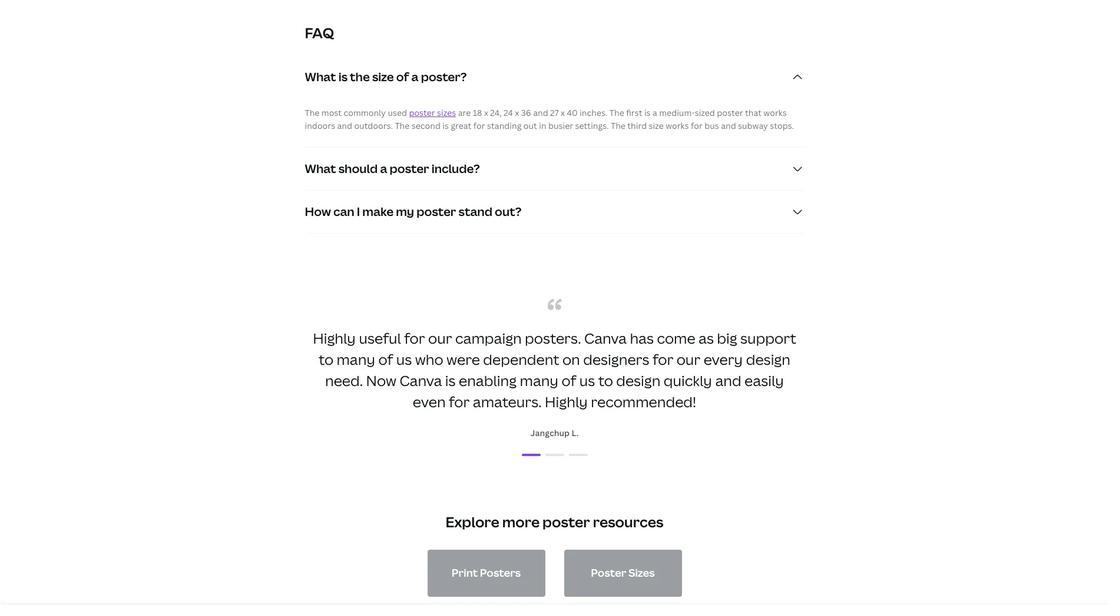 Task type: vqa. For each thing, say whether or not it's contained in the screenshot.
'x'
yes



Task type: locate. For each thing, give the bounding box(es) containing it.
0 horizontal spatial size
[[372, 69, 394, 85]]

1 vertical spatial what
[[305, 161, 336, 177]]

works
[[764, 107, 787, 118], [666, 120, 689, 131]]

0 horizontal spatial to
[[319, 350, 334, 369]]

2 what from the top
[[305, 161, 336, 177]]

even
[[413, 392, 446, 412]]

of down on
[[562, 371, 577, 390]]

design down the support
[[746, 350, 791, 369]]

0 vertical spatial highly
[[313, 329, 356, 348]]

canva down "who"
[[400, 371, 442, 390]]

our up "who"
[[428, 329, 452, 348]]

0 vertical spatial us
[[396, 350, 412, 369]]

select a quotation tab list
[[307, 448, 802, 462]]

quickly
[[664, 371, 713, 390]]

1 vertical spatial a
[[653, 107, 658, 118]]

indoors
[[305, 120, 335, 131]]

0 horizontal spatial a
[[380, 161, 387, 177]]

us
[[396, 350, 412, 369], [580, 371, 595, 390]]

0 vertical spatial our
[[428, 329, 452, 348]]

busier
[[549, 120, 574, 131]]

size
[[372, 69, 394, 85], [649, 120, 664, 131]]

sized
[[695, 107, 715, 118]]

a right should
[[380, 161, 387, 177]]

a
[[412, 69, 419, 85], [653, 107, 658, 118], [380, 161, 387, 177]]

of up used
[[396, 69, 409, 85]]

jangchup l.
[[531, 428, 579, 439]]

is left the
[[339, 69, 348, 85]]

and up the in
[[533, 107, 548, 118]]

1 horizontal spatial highly
[[545, 392, 588, 412]]

canva
[[585, 329, 627, 348], [400, 371, 442, 390]]

my
[[396, 204, 414, 220]]

x right 18
[[484, 107, 489, 118]]

has
[[630, 329, 654, 348]]

standing
[[487, 120, 522, 131]]

are 18 x 24, 24 x 36 and 27 x 40 inches. the first is a medium-sized poster that works indoors and outdoors. the second is great for standing out in busier settings. the third size works for bus and subway stops.
[[305, 107, 795, 131]]

poster up second
[[409, 107, 435, 118]]

should
[[339, 161, 378, 177]]

works up stops.
[[764, 107, 787, 118]]

poster up bus
[[717, 107, 743, 118]]

1 what from the top
[[305, 69, 336, 85]]

of
[[396, 69, 409, 85], [379, 350, 393, 369], [562, 371, 577, 390]]

18
[[473, 107, 482, 118]]

to down designers
[[599, 371, 613, 390]]

and down every
[[716, 371, 742, 390]]

sizes
[[629, 566, 655, 580]]

l.
[[572, 428, 579, 439]]

1 horizontal spatial of
[[396, 69, 409, 85]]

1 vertical spatial our
[[677, 350, 701, 369]]

of up now
[[379, 350, 393, 369]]

0 horizontal spatial x
[[484, 107, 489, 118]]

our up the quickly
[[677, 350, 701, 369]]

poster
[[591, 566, 627, 580]]

0 vertical spatial size
[[372, 69, 394, 85]]

2 horizontal spatial a
[[653, 107, 658, 118]]

medium-
[[660, 107, 695, 118]]

0 horizontal spatial canva
[[400, 371, 442, 390]]

posters.
[[525, 329, 581, 348]]

a left poster?
[[412, 69, 419, 85]]

0 vertical spatial design
[[746, 350, 791, 369]]

1 horizontal spatial works
[[764, 107, 787, 118]]

x right '24'
[[515, 107, 519, 118]]

what is the size of a poster?
[[305, 69, 467, 85]]

print posters
[[452, 566, 521, 580]]

what left should
[[305, 161, 336, 177]]

make
[[363, 204, 394, 220]]

posters
[[480, 566, 521, 580]]

highly
[[313, 329, 356, 348], [545, 392, 588, 412]]

works down medium-
[[666, 120, 689, 131]]

0 vertical spatial works
[[764, 107, 787, 118]]

2 horizontal spatial of
[[562, 371, 577, 390]]

1 horizontal spatial size
[[649, 120, 664, 131]]

highly up need.
[[313, 329, 356, 348]]

0 vertical spatial of
[[396, 69, 409, 85]]

0 vertical spatial many
[[337, 350, 376, 369]]

size right third at top
[[649, 120, 664, 131]]

2 vertical spatial a
[[380, 161, 387, 177]]

and inside highly useful for our campaign posters. canva has come as big support to many of us who were dependent on designers for our every design need. now canva is enabling many of us to design quickly and easily even for amateurs. highly recommended!
[[716, 371, 742, 390]]

24,
[[491, 107, 502, 118]]

1 horizontal spatial x
[[515, 107, 519, 118]]

1 horizontal spatial a
[[412, 69, 419, 85]]

settings.
[[575, 120, 609, 131]]

a right first
[[653, 107, 658, 118]]

us down on
[[580, 371, 595, 390]]

the most commonly used poster sizes
[[305, 107, 456, 118]]

0 horizontal spatial works
[[666, 120, 689, 131]]

24
[[504, 107, 513, 118]]

is down sizes
[[443, 120, 449, 131]]

dependent
[[483, 350, 560, 369]]

design
[[746, 350, 791, 369], [617, 371, 661, 390]]

1 horizontal spatial canva
[[585, 329, 627, 348]]

0 horizontal spatial highly
[[313, 329, 356, 348]]

easily
[[745, 371, 784, 390]]

design up recommended!
[[617, 371, 661, 390]]

our
[[428, 329, 452, 348], [677, 350, 701, 369]]

are
[[458, 107, 471, 118]]

1 vertical spatial design
[[617, 371, 661, 390]]

is
[[339, 69, 348, 85], [645, 107, 651, 118], [443, 120, 449, 131], [445, 371, 456, 390]]

poster
[[409, 107, 435, 118], [717, 107, 743, 118], [390, 161, 429, 177], [417, 204, 456, 220], [543, 512, 590, 532]]

a inside are 18 x 24, 24 x 36 and 27 x 40 inches. the first is a medium-sized poster that works indoors and outdoors. the second is great for standing out in busier settings. the third size works for bus and subway stops.
[[653, 107, 658, 118]]

that
[[745, 107, 762, 118]]

include?
[[432, 161, 480, 177]]

1 vertical spatial many
[[520, 371, 559, 390]]

x right '27'
[[561, 107, 565, 118]]

useful
[[359, 329, 401, 348]]

explore more poster resources
[[446, 512, 664, 532]]

outdoors.
[[354, 120, 393, 131]]

to up need.
[[319, 350, 334, 369]]

us left "who"
[[396, 350, 412, 369]]

resources
[[593, 512, 664, 532]]

size inside are 18 x 24, 24 x 36 and 27 x 40 inches. the first is a medium-sized poster that works indoors and outdoors. the second is great for standing out in busier settings. the third size works for bus and subway stops.
[[649, 120, 664, 131]]

size right the
[[372, 69, 394, 85]]

the left third at top
[[611, 120, 626, 131]]

what
[[305, 69, 336, 85], [305, 161, 336, 177]]

x
[[484, 107, 489, 118], [515, 107, 519, 118], [561, 107, 565, 118]]

many up need.
[[337, 350, 376, 369]]

many down dependent
[[520, 371, 559, 390]]

1 vertical spatial canva
[[400, 371, 442, 390]]

recommended!
[[591, 392, 697, 412]]

were
[[447, 350, 480, 369]]

sizes
[[437, 107, 456, 118]]

what up the most
[[305, 69, 336, 85]]

print
[[452, 566, 478, 580]]

jangchup
[[531, 428, 570, 439]]

poster inside are 18 x 24, 24 x 36 and 27 x 40 inches. the first is a medium-sized poster that works indoors and outdoors. the second is great for standing out in busier settings. the third size works for bus and subway stops.
[[717, 107, 743, 118]]

what for what should a poster include?
[[305, 161, 336, 177]]

highly up l.
[[545, 392, 588, 412]]

is down were
[[445, 371, 456, 390]]

for
[[474, 120, 485, 131], [691, 120, 703, 131], [404, 329, 425, 348], [653, 350, 674, 369], [449, 392, 470, 412]]

0 vertical spatial a
[[412, 69, 419, 85]]

print posters link
[[428, 550, 545, 597]]

subway
[[738, 120, 768, 131]]

1 vertical spatial works
[[666, 120, 689, 131]]

the
[[305, 107, 320, 118], [610, 107, 625, 118], [395, 120, 410, 131], [611, 120, 626, 131]]

1 vertical spatial of
[[379, 350, 393, 369]]

used
[[388, 107, 407, 118]]

1 vertical spatial size
[[649, 120, 664, 131]]

0 horizontal spatial us
[[396, 350, 412, 369]]

canva up designers
[[585, 329, 627, 348]]

i
[[357, 204, 360, 220]]

the left first
[[610, 107, 625, 118]]

second
[[412, 120, 441, 131]]

and
[[533, 107, 548, 118], [337, 120, 352, 131], [721, 120, 736, 131], [716, 371, 742, 390]]

is right first
[[645, 107, 651, 118]]

faq
[[305, 23, 334, 42]]

1 horizontal spatial design
[[746, 350, 791, 369]]

the up indoors
[[305, 107, 320, 118]]

campaign
[[456, 329, 522, 348]]

27
[[550, 107, 559, 118]]

1 horizontal spatial to
[[599, 371, 613, 390]]

1 horizontal spatial us
[[580, 371, 595, 390]]

2 horizontal spatial x
[[561, 107, 565, 118]]

1 x from the left
[[484, 107, 489, 118]]

0 vertical spatial what
[[305, 69, 336, 85]]



Task type: describe. For each thing, give the bounding box(es) containing it.
for down 18
[[474, 120, 485, 131]]

amateurs.
[[473, 392, 542, 412]]

bus
[[705, 120, 719, 131]]

third
[[628, 120, 647, 131]]

1 vertical spatial us
[[580, 371, 595, 390]]

poster right more
[[543, 512, 590, 532]]

2 x from the left
[[515, 107, 519, 118]]

of inside dropdown button
[[396, 69, 409, 85]]

how can i make my poster stand out? button
[[305, 191, 805, 233]]

the
[[350, 69, 370, 85]]

2 vertical spatial of
[[562, 371, 577, 390]]

big
[[717, 329, 738, 348]]

poster right my on the top
[[417, 204, 456, 220]]

out
[[524, 120, 537, 131]]

most
[[322, 107, 342, 118]]

for right even
[[449, 392, 470, 412]]

36
[[521, 107, 531, 118]]

for up "who"
[[404, 329, 425, 348]]

size inside dropdown button
[[372, 69, 394, 85]]

what should a poster include? button
[[305, 148, 805, 190]]

highly useful for our campaign posters. canva has come as big support to many of us who were dependent on designers for our every design need. now canva is enabling many of us to design quickly and easily even for amateurs. highly recommended!
[[313, 329, 797, 412]]

poster sizes link
[[409, 107, 456, 118]]

commonly
[[344, 107, 386, 118]]

1 vertical spatial to
[[599, 371, 613, 390]]

0 horizontal spatial our
[[428, 329, 452, 348]]

0 vertical spatial canva
[[585, 329, 627, 348]]

and right bus
[[721, 120, 736, 131]]

in
[[539, 120, 547, 131]]

0 horizontal spatial of
[[379, 350, 393, 369]]

how
[[305, 204, 331, 220]]

explore
[[446, 512, 500, 532]]

stops.
[[770, 120, 795, 131]]

0 vertical spatial to
[[319, 350, 334, 369]]

great
[[451, 120, 472, 131]]

on
[[563, 350, 580, 369]]

40
[[567, 107, 578, 118]]

now
[[366, 371, 397, 390]]

poster sizes
[[591, 566, 655, 580]]

quotation mark image
[[548, 299, 562, 310]]

can
[[334, 204, 355, 220]]

0 horizontal spatial design
[[617, 371, 661, 390]]

as
[[699, 329, 714, 348]]

poster sizes link
[[564, 550, 682, 597]]

what for what is the size of a poster?
[[305, 69, 336, 85]]

out?
[[495, 204, 522, 220]]

the down used
[[395, 120, 410, 131]]

1 horizontal spatial many
[[520, 371, 559, 390]]

poster up how can i make my poster stand out?
[[390, 161, 429, 177]]

stand
[[459, 204, 493, 220]]

1 vertical spatial highly
[[545, 392, 588, 412]]

3 x from the left
[[561, 107, 565, 118]]

what is the size of a poster? button
[[305, 56, 805, 98]]

and down the most
[[337, 120, 352, 131]]

what should a poster include?
[[305, 161, 480, 177]]

poster?
[[421, 69, 467, 85]]

enabling
[[459, 371, 517, 390]]

designers
[[584, 350, 650, 369]]

every
[[704, 350, 743, 369]]

how can i make my poster stand out?
[[305, 204, 522, 220]]

come
[[657, 329, 696, 348]]

need.
[[325, 371, 363, 390]]

inches.
[[580, 107, 608, 118]]

support
[[741, 329, 797, 348]]

1 horizontal spatial our
[[677, 350, 701, 369]]

is inside dropdown button
[[339, 69, 348, 85]]

more
[[503, 512, 540, 532]]

first
[[627, 107, 643, 118]]

0 horizontal spatial many
[[337, 350, 376, 369]]

for left bus
[[691, 120, 703, 131]]

for down come
[[653, 350, 674, 369]]

who
[[415, 350, 444, 369]]

is inside highly useful for our campaign posters. canva has come as big support to many of us who were dependent on designers for our every design need. now canva is enabling many of us to design quickly and easily even for amateurs. highly recommended!
[[445, 371, 456, 390]]



